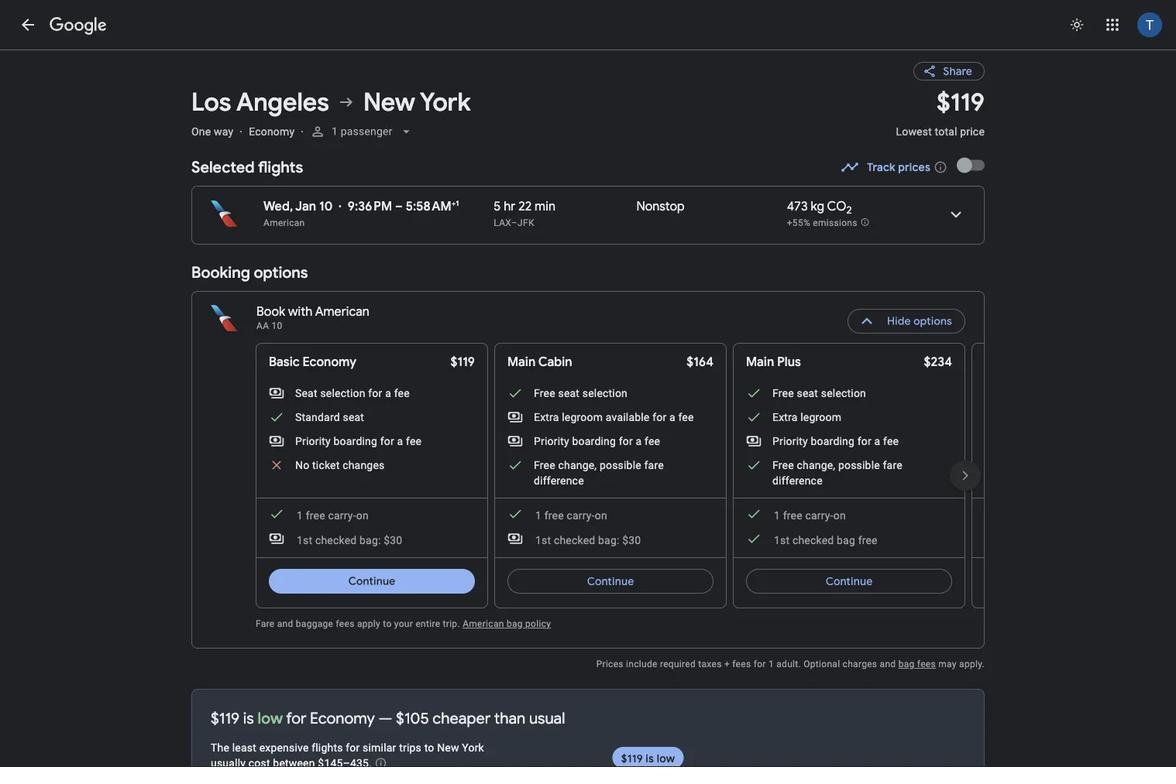 Task type: describe. For each thing, give the bounding box(es) containing it.
nonstop
[[637, 199, 685, 215]]

is for $119 is low for economy — $105 cheaper than usual
[[243, 709, 254, 729]]

$119 lowest total price
[[896, 86, 985, 138]]

optional
[[804, 659, 840, 670]]

free seat selection for main cabin
[[534, 387, 628, 400]]

carry- for main cabin
[[567, 509, 595, 522]]

5
[[494, 199, 501, 215]]

booking
[[191, 263, 250, 282]]

los angeles
[[191, 86, 329, 118]]

priority for economy
[[295, 435, 331, 448]]

hide options
[[887, 315, 952, 329]]

booking options
[[191, 263, 308, 282]]

1 horizontal spatial 10
[[319, 199, 333, 215]]

apply
[[357, 619, 380, 630]]

22
[[519, 199, 532, 215]]

priority boarding for a fee for main cabin
[[534, 435, 660, 448]]

required
[[660, 659, 696, 670]]

free for cabin
[[544, 509, 564, 522]]

1 for basic economy
[[297, 509, 303, 522]]

possible for main plus
[[838, 459, 880, 472]]

baggage
[[296, 619, 333, 630]]

selected
[[191, 157, 255, 177]]

than
[[494, 709, 526, 729]]

9:36 pm
[[348, 199, 392, 215]]

a for main cabin
[[636, 435, 642, 448]]

0 horizontal spatial american
[[263, 218, 305, 229]]

nonstop flight. element
[[637, 199, 685, 217]]

ticket
[[312, 459, 340, 472]]

main cabin
[[508, 354, 572, 370]]

1 vertical spatial economy
[[303, 354, 357, 370]]

for inside the least expensive flights for similar trips to new york usually cost between $145–435.
[[346, 742, 360, 755]]

book with american aa 10
[[256, 304, 369, 332]]

1 continue from the left
[[348, 575, 395, 589]]

free change, possible fare difference for plus
[[772, 459, 903, 487]]

plus
[[777, 354, 801, 370]]

carry- for main plus
[[805, 509, 833, 522]]

cost
[[249, 758, 270, 768]]

american bag policy link
[[463, 619, 551, 630]]

fee for main cabin
[[645, 435, 660, 448]]

checked for main cabin
[[554, 534, 595, 547]]

$119 for $119 lowest total price
[[937, 86, 985, 118]]

0 vertical spatial new
[[363, 86, 415, 118]]

york inside the least expensive flights for similar trips to new york usually cost between $145–435.
[[462, 742, 484, 755]]

is for $119 is low
[[646, 752, 654, 766]]

2 vertical spatial bag
[[899, 659, 915, 670]]

main content containing los angeles
[[191, 50, 1176, 768]]

between
[[273, 758, 315, 768]]

0 vertical spatial economy
[[249, 125, 295, 138]]

basic
[[269, 354, 300, 370]]

free seat selection for main plus
[[772, 387, 866, 400]]

new york
[[363, 86, 471, 118]]

co
[[827, 199, 847, 215]]

continue button for main cabin
[[508, 563, 714, 600]]

options for hide options
[[914, 315, 952, 329]]

main for main plus
[[746, 354, 774, 370]]

changes
[[343, 459, 385, 472]]

checked for basic economy
[[315, 534, 357, 547]]

bag: for basic economy
[[360, 534, 381, 547]]

priority for cabin
[[534, 435, 569, 448]]

wed, jan 10
[[263, 199, 333, 215]]

1 free carry-on for main plus
[[774, 509, 846, 522]]

track
[[867, 160, 895, 174]]

hide
[[887, 315, 911, 329]]

1 continue button from the left
[[269, 563, 475, 600]]

fee for main plus
[[883, 435, 899, 448]]

emissions
[[813, 217, 858, 228]]

your
[[394, 619, 413, 630]]

loading results progress bar
[[0, 50, 1176, 53]]

Departure time: 9:36 PM. text field
[[348, 199, 392, 215]]

0 vertical spatial york
[[420, 86, 471, 118]]

Flight number AA 10 text field
[[256, 321, 283, 332]]

– inside 5 hr 22 min lax – jfk
[[511, 218, 518, 229]]

extra legroom
[[772, 411, 842, 424]]

extra for cabin
[[534, 411, 559, 424]]

change, for main plus
[[797, 459, 835, 472]]

prices
[[898, 160, 931, 174]]

difference for main cabin
[[534, 475, 584, 487]]

adult.
[[777, 659, 801, 670]]

1 free carry-on for main cabin
[[535, 509, 607, 522]]

1 passenger button
[[304, 113, 421, 150]]

aa
[[256, 321, 269, 332]]

the
[[211, 742, 229, 755]]

no
[[295, 459, 309, 472]]

go back image
[[19, 15, 37, 34]]

jan
[[295, 199, 316, 215]]

+55%
[[787, 217, 810, 228]]

way
[[214, 125, 233, 138]]

with
[[288, 304, 312, 320]]

$145–435.
[[318, 758, 372, 768]]

lowest
[[896, 125, 932, 138]]

standard
[[295, 411, 340, 424]]

+1
[[451, 199, 459, 208]]

extra legroom available for a fee
[[534, 411, 694, 424]]

1 passenger
[[332, 125, 393, 138]]

2 horizontal spatial american
[[463, 619, 504, 630]]

5:58 am
[[406, 199, 451, 215]]

no ticket changes
[[295, 459, 385, 472]]

0 horizontal spatial seat
[[343, 411, 364, 424]]

on for economy
[[356, 509, 369, 522]]

total
[[935, 125, 957, 138]]

1 inside popup button
[[332, 125, 338, 138]]

continue for main cabin
[[587, 575, 634, 589]]

continue button for main plus
[[746, 563, 952, 600]]

priority boarding for a fee for basic economy
[[295, 435, 422, 448]]

wed,
[[263, 199, 293, 215]]

difference for main plus
[[772, 475, 823, 487]]

cabin
[[538, 354, 572, 370]]

include
[[626, 659, 658, 670]]

5 hr 22 min lax – jfk
[[494, 199, 556, 229]]

$105
[[396, 709, 429, 729]]

10 inside book with american aa 10
[[272, 321, 283, 332]]

473
[[787, 199, 808, 215]]

9:36 pm – 5:58 am +1
[[348, 199, 459, 215]]

1  image from the left
[[240, 125, 243, 138]]

total duration 5 hr 22 min. element
[[494, 199, 637, 217]]

one
[[191, 125, 211, 138]]

fare and baggage fees apply to your entire trip. american bag policy
[[256, 619, 551, 630]]

0 horizontal spatial to
[[383, 619, 392, 630]]

1st checked bag free
[[774, 534, 878, 547]]

expensive
[[259, 742, 309, 755]]

min
[[535, 199, 556, 215]]

first checked bag is free element
[[746, 532, 878, 549]]

473 kg co 2
[[787, 199, 852, 217]]

seat
[[295, 387, 317, 400]]

prices include required taxes + fees for 1 adult. optional charges and bag fees may apply.
[[596, 659, 985, 670]]

bag: for main cabin
[[598, 534, 620, 547]]

free change, possible fare difference for cabin
[[534, 459, 664, 487]]

0 vertical spatial bag
[[837, 534, 855, 547]]

least
[[232, 742, 256, 755]]

1st for economy
[[297, 534, 312, 547]]

trip.
[[443, 619, 460, 630]]

$119 is low for economy — $105 cheaper than usual
[[211, 709, 565, 729]]

share
[[943, 64, 972, 78]]

trips
[[399, 742, 421, 755]]

seat for main plus
[[797, 387, 818, 400]]

fee for basic economy
[[406, 435, 422, 448]]

Arrival time: 5:58 AM on  Thursday, January 11. text field
[[406, 199, 459, 215]]

share button
[[914, 62, 985, 81]]

lax
[[494, 218, 511, 229]]

$164
[[687, 354, 714, 370]]

taxes
[[698, 659, 722, 670]]

low for $119 is low
[[657, 752, 675, 766]]

charges
[[843, 659, 877, 670]]

a for basic economy
[[397, 435, 403, 448]]

1st inside first checked bag is free element
[[774, 534, 790, 547]]



Task type: locate. For each thing, give the bounding box(es) containing it.
free for plus
[[783, 509, 803, 522]]

0 vertical spatial 10
[[319, 199, 333, 215]]

2 horizontal spatial boarding
[[811, 435, 855, 448]]

fees left apply
[[336, 619, 355, 630]]

flight details. departing flight on wednesday, january 10. leaves los angeles international airport at 9:36 pm on wednesday, january 10 and arrives at john f. kennedy international airport at 5:58 am on thursday, january 11. image
[[938, 196, 975, 233]]

apply.
[[959, 659, 985, 670]]

may
[[939, 659, 957, 670]]

priority boarding for a fee down extra legroom available for a fee
[[534, 435, 660, 448]]

york
[[420, 86, 471, 118], [462, 742, 484, 755]]

free inside first checked bag is free element
[[858, 534, 878, 547]]

fare down the available
[[644, 459, 664, 472]]

main plus
[[746, 354, 801, 370]]

10
[[319, 199, 333, 215], [272, 321, 283, 332]]

$119 for $119 is low for economy — $105 cheaper than usual
[[211, 709, 240, 729]]

1 horizontal spatial new
[[437, 742, 459, 755]]

boarding up changes
[[334, 435, 377, 448]]

3 on from the left
[[833, 509, 846, 522]]

1 vertical spatial and
[[880, 659, 896, 670]]

$119 for $119
[[451, 354, 475, 370]]

selection up extra legroom available for a fee
[[582, 387, 628, 400]]

seat down cabin
[[558, 387, 580, 400]]

1 horizontal spatial flights
[[312, 742, 343, 755]]

2 horizontal spatial continue button
[[746, 563, 952, 600]]

possible down extra legroom
[[838, 459, 880, 472]]

bag
[[837, 534, 855, 547], [507, 619, 523, 630], [899, 659, 915, 670]]

0 horizontal spatial 1st checked bag: $30
[[297, 534, 402, 547]]

usually
[[211, 758, 246, 768]]

prices
[[596, 659, 624, 670]]

priority boarding for a fee for main plus
[[772, 435, 899, 448]]

Los Angeles to New York text field
[[191, 86, 877, 118]]

2 horizontal spatial on
[[833, 509, 846, 522]]

10 right aa
[[272, 321, 283, 332]]

a
[[385, 387, 391, 400], [669, 411, 675, 424], [397, 435, 403, 448], [636, 435, 642, 448], [874, 435, 881, 448]]

1 vertical spatial bag
[[507, 619, 523, 630]]

available
[[606, 411, 650, 424]]

1 horizontal spatial possible
[[838, 459, 880, 472]]

on for cabin
[[595, 509, 607, 522]]

1 vertical spatial options
[[914, 315, 952, 329]]

to right trips
[[424, 742, 434, 755]]

0 vertical spatial to
[[383, 619, 392, 630]]

flights up wed,
[[258, 157, 303, 177]]

seat selection for a fee
[[295, 387, 410, 400]]

0 horizontal spatial continue
[[348, 575, 395, 589]]

1 horizontal spatial carry-
[[567, 509, 595, 522]]

1 horizontal spatial fare
[[883, 459, 903, 472]]

0 horizontal spatial fare
[[644, 459, 664, 472]]

1 free seat selection from the left
[[534, 387, 628, 400]]

2 change, from the left
[[797, 459, 835, 472]]

1 carry- from the left
[[328, 509, 356, 522]]

1 1st checked bag: $30 from the left
[[297, 534, 402, 547]]

1 horizontal spatial $30
[[622, 534, 641, 547]]

american right trip.
[[463, 619, 504, 630]]

1 horizontal spatial checked
[[554, 534, 595, 547]]

new up passenger
[[363, 86, 415, 118]]

3 priority from the left
[[772, 435, 808, 448]]

– right 9:36 pm text field
[[395, 199, 403, 215]]

2 1 free carry-on from the left
[[535, 509, 607, 522]]

2 $30 from the left
[[622, 534, 641, 547]]

1 first checked bag costs 30 us dollars element from the left
[[269, 532, 402, 549]]

–
[[395, 199, 403, 215], [511, 218, 518, 229]]

1 horizontal spatial 1st checked bag: $30
[[535, 534, 641, 547]]

boarding down extra legroom available for a fee
[[572, 435, 616, 448]]

0 horizontal spatial on
[[356, 509, 369, 522]]

2 free change, possible fare difference from the left
[[772, 459, 903, 487]]

priority down standard
[[295, 435, 331, 448]]

0 vertical spatial american
[[263, 218, 305, 229]]

1 priority boarding for a fee from the left
[[295, 435, 422, 448]]

1 boarding from the left
[[334, 435, 377, 448]]

entire
[[416, 619, 440, 630]]

free change, possible fare difference down extra legroom
[[772, 459, 903, 487]]

options
[[254, 263, 308, 282], [914, 315, 952, 329]]

1 horizontal spatial low
[[657, 752, 675, 766]]

1 priority from the left
[[295, 435, 331, 448]]

– down hr
[[511, 218, 518, 229]]

first checked bag costs 30 us dollars element
[[269, 532, 402, 549], [508, 532, 641, 549]]

2 first checked bag costs 30 us dollars element from the left
[[508, 532, 641, 549]]

on
[[356, 509, 369, 522], [595, 509, 607, 522], [833, 509, 846, 522]]

boarding for main plus
[[811, 435, 855, 448]]

2 fare from the left
[[883, 459, 903, 472]]

selected flights
[[191, 157, 303, 177]]

1 legroom from the left
[[562, 411, 603, 424]]

0 horizontal spatial carry-
[[328, 509, 356, 522]]

boarding for main cabin
[[572, 435, 616, 448]]

$119
[[937, 86, 985, 118], [451, 354, 475, 370], [211, 709, 240, 729], [621, 752, 643, 766]]

0 horizontal spatial flights
[[258, 157, 303, 177]]

0 horizontal spatial is
[[243, 709, 254, 729]]

selection up extra legroom
[[821, 387, 866, 400]]

1 horizontal spatial –
[[511, 218, 518, 229]]

low
[[258, 709, 283, 729], [657, 752, 675, 766]]

1 horizontal spatial difference
[[772, 475, 823, 487]]

1 vertical spatial low
[[657, 752, 675, 766]]

departing flight on wednesday, january 10. leaves los angeles international airport at 9:36 pm on wednesday, january 10 and arrives at john f. kennedy international airport at 5:58 am on thursday, january 11. element
[[263, 199, 459, 215]]

boarding for basic economy
[[334, 435, 377, 448]]

2 priority from the left
[[534, 435, 569, 448]]

priority boarding for a fee down extra legroom
[[772, 435, 899, 448]]

1 selection from the left
[[320, 387, 365, 400]]

1 vertical spatial to
[[424, 742, 434, 755]]

1 horizontal spatial fees
[[732, 659, 751, 670]]

similar
[[363, 742, 396, 755]]

1 free carry-on for basic economy
[[297, 509, 369, 522]]

1 free change, possible fare difference from the left
[[534, 459, 664, 487]]

1 $30 from the left
[[384, 534, 402, 547]]

1 free carry-on
[[297, 509, 369, 522], [535, 509, 607, 522], [774, 509, 846, 522]]

one way
[[191, 125, 233, 138]]

difference
[[534, 475, 584, 487], [772, 475, 823, 487]]

1 horizontal spatial options
[[914, 315, 952, 329]]

3 carry- from the left
[[805, 509, 833, 522]]

$119 inside $119 lowest total price
[[937, 86, 985, 118]]

carry- for basic economy
[[328, 509, 356, 522]]

1 on from the left
[[356, 509, 369, 522]]

options for booking options
[[254, 263, 308, 282]]

selection for main cabin
[[582, 387, 628, 400]]

fare for $234
[[883, 459, 903, 472]]

2 horizontal spatial bag
[[899, 659, 915, 670]]

0 horizontal spatial selection
[[320, 387, 365, 400]]

2 vertical spatial economy
[[310, 709, 375, 729]]

2 difference from the left
[[772, 475, 823, 487]]

priority down extra legroom
[[772, 435, 808, 448]]

options up book
[[254, 263, 308, 282]]

hr
[[504, 199, 516, 215]]

a for main plus
[[874, 435, 881, 448]]

0 horizontal spatial and
[[277, 619, 293, 630]]

legroom left the available
[[562, 411, 603, 424]]

cheaper
[[433, 709, 491, 729]]

1 vertical spatial flights
[[312, 742, 343, 755]]

to
[[383, 619, 392, 630], [424, 742, 434, 755]]

1 1st from the left
[[297, 534, 312, 547]]

0 vertical spatial is
[[243, 709, 254, 729]]

price
[[960, 125, 985, 138]]

main
[[508, 354, 536, 370], [746, 354, 774, 370]]

and
[[277, 619, 293, 630], [880, 659, 896, 670]]

3 selection from the left
[[821, 387, 866, 400]]

0 horizontal spatial bag:
[[360, 534, 381, 547]]

0 horizontal spatial –
[[395, 199, 403, 215]]

2 bag: from the left
[[598, 534, 620, 547]]

$234
[[924, 354, 952, 370]]

1 horizontal spatial on
[[595, 509, 607, 522]]

2 on from the left
[[595, 509, 607, 522]]

2 selection from the left
[[582, 387, 628, 400]]

2 priority boarding for a fee from the left
[[534, 435, 660, 448]]

fare
[[256, 619, 275, 630]]

3 priority boarding for a fee from the left
[[772, 435, 899, 448]]

1 horizontal spatial  image
[[301, 125, 304, 138]]

and right charges
[[880, 659, 896, 670]]

0 horizontal spatial change,
[[558, 459, 597, 472]]

10 right jan
[[319, 199, 333, 215]]

seat
[[558, 387, 580, 400], [797, 387, 818, 400], [343, 411, 364, 424]]

0 horizontal spatial main
[[508, 354, 536, 370]]

usual
[[529, 709, 565, 729]]

1 horizontal spatial free change, possible fare difference
[[772, 459, 903, 487]]

policy
[[525, 619, 551, 630]]

legroom for main cabin
[[562, 411, 603, 424]]

 image right way
[[240, 125, 243, 138]]

low for $119 is low for economy — $105 cheaper than usual
[[258, 709, 283, 729]]

free change, possible fare difference
[[534, 459, 664, 487], [772, 459, 903, 487]]

change appearance image
[[1058, 6, 1096, 43]]

seat down seat selection for a fee
[[343, 411, 364, 424]]

0 horizontal spatial checked
[[315, 534, 357, 547]]

1st checked bag: $30 for basic economy
[[297, 534, 402, 547]]

2 vertical spatial american
[[463, 619, 504, 630]]

0 horizontal spatial continue button
[[269, 563, 475, 600]]

0 horizontal spatial priority boarding for a fee
[[295, 435, 422, 448]]

1 horizontal spatial bag
[[837, 534, 855, 547]]

1 horizontal spatial american
[[315, 304, 369, 320]]

to left your
[[383, 619, 392, 630]]

None text field
[[896, 86, 985, 152]]

none text field containing $119
[[896, 86, 985, 152]]

2 horizontal spatial carry-
[[805, 509, 833, 522]]

economy down the angeles
[[249, 125, 295, 138]]

extra down the main cabin
[[534, 411, 559, 424]]

1 vertical spatial york
[[462, 742, 484, 755]]

1st checked bag: $30 for main cabin
[[535, 534, 641, 547]]

is
[[243, 709, 254, 729], [646, 752, 654, 766]]

0 horizontal spatial difference
[[534, 475, 584, 487]]

learn more about price insights image
[[375, 758, 387, 768]]

2 horizontal spatial seat
[[797, 387, 818, 400]]

0 horizontal spatial first checked bag costs 30 us dollars element
[[269, 532, 402, 549]]

0 vertical spatial options
[[254, 263, 308, 282]]

2 extra from the left
[[772, 411, 798, 424]]

0 horizontal spatial free change, possible fare difference
[[534, 459, 664, 487]]

main for main cabin
[[508, 354, 536, 370]]

 image
[[240, 125, 243, 138], [301, 125, 304, 138]]

priority boarding for a fee up changes
[[295, 435, 422, 448]]

and right fare
[[277, 619, 293, 630]]

119 us dollars element
[[937, 86, 985, 118]]

seat up extra legroom
[[797, 387, 818, 400]]

 image down the angeles
[[301, 125, 304, 138]]

0 horizontal spatial free seat selection
[[534, 387, 628, 400]]

1 checked from the left
[[315, 534, 357, 547]]

free for economy
[[306, 509, 325, 522]]

bag:
[[360, 534, 381, 547], [598, 534, 620, 547]]

new inside the least expensive flights for similar trips to new york usually cost between $145–435.
[[437, 742, 459, 755]]

hide options button
[[848, 303, 965, 340]]

1 horizontal spatial extra
[[772, 411, 798, 424]]

0 horizontal spatial fees
[[336, 619, 355, 630]]

3 continue from the left
[[826, 575, 873, 589]]

on for plus
[[833, 509, 846, 522]]

economy
[[249, 125, 295, 138], [303, 354, 357, 370], [310, 709, 375, 729]]

continue for main plus
[[826, 575, 873, 589]]

1 extra from the left
[[534, 411, 559, 424]]

1 possible from the left
[[600, 459, 641, 472]]

boarding
[[334, 435, 377, 448], [572, 435, 616, 448], [811, 435, 855, 448]]

3 continue button from the left
[[746, 563, 952, 600]]

0 horizontal spatial  image
[[240, 125, 243, 138]]

2 free seat selection from the left
[[772, 387, 866, 400]]

2 checked from the left
[[554, 534, 595, 547]]

change, for main cabin
[[558, 459, 597, 472]]

2 continue button from the left
[[508, 563, 714, 600]]

3 boarding from the left
[[811, 435, 855, 448]]

2  image from the left
[[301, 125, 304, 138]]

economy up seat selection for a fee
[[303, 354, 357, 370]]

3 1st from the left
[[774, 534, 790, 547]]

0 horizontal spatial bag
[[507, 619, 523, 630]]

to inside the least expensive flights for similar trips to new york usually cost between $145–435.
[[424, 742, 434, 755]]

1 horizontal spatial legroom
[[801, 411, 842, 424]]

flights up $145–435.
[[312, 742, 343, 755]]

fare left next image
[[883, 459, 903, 472]]

0 horizontal spatial 10
[[272, 321, 283, 332]]

2 horizontal spatial checked
[[793, 534, 834, 547]]

1 main from the left
[[508, 354, 536, 370]]

new down cheaper
[[437, 742, 459, 755]]

legroom
[[562, 411, 603, 424], [801, 411, 842, 424]]

legroom for main plus
[[801, 411, 842, 424]]

$30
[[384, 534, 402, 547], [622, 534, 641, 547]]

0 horizontal spatial $30
[[384, 534, 402, 547]]

1 vertical spatial –
[[511, 218, 518, 229]]

1 horizontal spatial priority boarding for a fee
[[534, 435, 660, 448]]

2 boarding from the left
[[572, 435, 616, 448]]

change,
[[558, 459, 597, 472], [797, 459, 835, 472]]

1 horizontal spatial to
[[424, 742, 434, 755]]

1 horizontal spatial is
[[646, 752, 654, 766]]

the least expensive flights for similar trips to new york usually cost between $145–435.
[[211, 742, 484, 768]]

2 horizontal spatial selection
[[821, 387, 866, 400]]

possible for main cabin
[[600, 459, 641, 472]]

legroom down plus
[[801, 411, 842, 424]]

continue button
[[269, 563, 475, 600], [508, 563, 714, 600], [746, 563, 952, 600]]

$119 is low
[[621, 752, 675, 766]]

change, down extra legroom available for a fee
[[558, 459, 597, 472]]

1 horizontal spatial free seat selection
[[772, 387, 866, 400]]

priority down extra legroom available for a fee
[[534, 435, 569, 448]]

main left plus
[[746, 354, 774, 370]]

1 vertical spatial new
[[437, 742, 459, 755]]

change, down extra legroom
[[797, 459, 835, 472]]

priority for plus
[[772, 435, 808, 448]]

—
[[378, 709, 392, 729]]

1 difference from the left
[[534, 475, 584, 487]]

1st for cabin
[[535, 534, 551, 547]]

1 bag: from the left
[[360, 534, 381, 547]]

1 change, from the left
[[558, 459, 597, 472]]

1 horizontal spatial priority
[[534, 435, 569, 448]]

flights inside the least expensive flights for similar trips to new york usually cost between $145–435.
[[312, 742, 343, 755]]

free seat selection down cabin
[[534, 387, 628, 400]]

0 horizontal spatial low
[[258, 709, 283, 729]]

fees left may
[[917, 659, 936, 670]]

1 fare from the left
[[644, 459, 664, 472]]

boarding down extra legroom
[[811, 435, 855, 448]]

1 for main plus
[[774, 509, 780, 522]]

main content
[[191, 50, 1176, 768]]

seat for main cabin
[[558, 387, 580, 400]]

jfk
[[518, 218, 534, 229]]

standard seat
[[295, 411, 364, 424]]

los
[[191, 86, 231, 118]]

1 horizontal spatial change,
[[797, 459, 835, 472]]

0 horizontal spatial possible
[[600, 459, 641, 472]]

2 horizontal spatial priority
[[772, 435, 808, 448]]

free seat selection up extra legroom
[[772, 387, 866, 400]]

2 continue from the left
[[587, 575, 634, 589]]

american down wed,
[[263, 218, 305, 229]]

american right with on the left
[[315, 304, 369, 320]]

$30 for economy
[[384, 534, 402, 547]]

priority boarding for a fee
[[295, 435, 422, 448], [534, 435, 660, 448], [772, 435, 899, 448]]

1 1 free carry-on from the left
[[297, 509, 369, 522]]

options inside dropdown button
[[914, 315, 952, 329]]

1
[[332, 125, 338, 138], [297, 509, 303, 522], [535, 509, 542, 522], [774, 509, 780, 522], [769, 659, 774, 670]]

extra for plus
[[772, 411, 798, 424]]

carry-
[[328, 509, 356, 522], [567, 509, 595, 522], [805, 509, 833, 522]]

extra down plus
[[772, 411, 798, 424]]

main left cabin
[[508, 354, 536, 370]]

american inside book with american aa 10
[[315, 304, 369, 320]]

continue
[[348, 575, 395, 589], [587, 575, 634, 589], [826, 575, 873, 589]]

0 vertical spatial –
[[395, 199, 403, 215]]

first checked bag costs 30 us dollars element for economy
[[269, 532, 402, 549]]

2 legroom from the left
[[801, 411, 842, 424]]

2 horizontal spatial 1 free carry-on
[[774, 509, 846, 522]]

1 horizontal spatial continue button
[[508, 563, 714, 600]]

2 horizontal spatial continue
[[826, 575, 873, 589]]

options right the hide
[[914, 315, 952, 329]]

1 horizontal spatial and
[[880, 659, 896, 670]]

book
[[256, 304, 285, 320]]

fare for $164
[[644, 459, 664, 472]]

2 1st from the left
[[535, 534, 551, 547]]

2 horizontal spatial fees
[[917, 659, 936, 670]]

0 horizontal spatial legroom
[[562, 411, 603, 424]]

kg
[[811, 199, 824, 215]]

$30 for cabin
[[622, 534, 641, 547]]

flights
[[258, 157, 303, 177], [312, 742, 343, 755]]

next image
[[947, 458, 984, 495]]

2 main from the left
[[746, 354, 774, 370]]

possible down extra legroom available for a fee
[[600, 459, 641, 472]]

2 carry- from the left
[[567, 509, 595, 522]]

1 for main cabin
[[535, 509, 542, 522]]

first checked bag costs 30 us dollars element for cabin
[[508, 532, 641, 549]]

2 1st checked bag: $30 from the left
[[535, 534, 641, 547]]

priority
[[295, 435, 331, 448], [534, 435, 569, 448], [772, 435, 808, 448]]

1 horizontal spatial selection
[[582, 387, 628, 400]]

1st
[[297, 534, 312, 547], [535, 534, 551, 547], [774, 534, 790, 547]]

2
[[847, 204, 852, 217]]

+
[[724, 659, 730, 670]]

$119 for $119 is low
[[621, 752, 643, 766]]

1 horizontal spatial 1st
[[535, 534, 551, 547]]

3 1 free carry-on from the left
[[774, 509, 846, 522]]

learn more about tracked prices image
[[934, 160, 948, 174]]

0 vertical spatial flights
[[258, 157, 303, 177]]

selection up standard seat
[[320, 387, 365, 400]]

angeles
[[236, 86, 329, 118]]

selection for main plus
[[821, 387, 866, 400]]

0 horizontal spatial priority
[[295, 435, 331, 448]]

2 possible from the left
[[838, 459, 880, 472]]

economy up the least expensive flights for similar trips to new york usually cost between $145–435. on the left of the page
[[310, 709, 375, 729]]

free change, possible fare difference down extra legroom available for a fee
[[534, 459, 664, 487]]

fees right "+"
[[732, 659, 751, 670]]

1 horizontal spatial main
[[746, 354, 774, 370]]

0 horizontal spatial 1st
[[297, 534, 312, 547]]

3 checked from the left
[[793, 534, 834, 547]]



Task type: vqa. For each thing, say whether or not it's contained in the screenshot.
tracked prices
no



